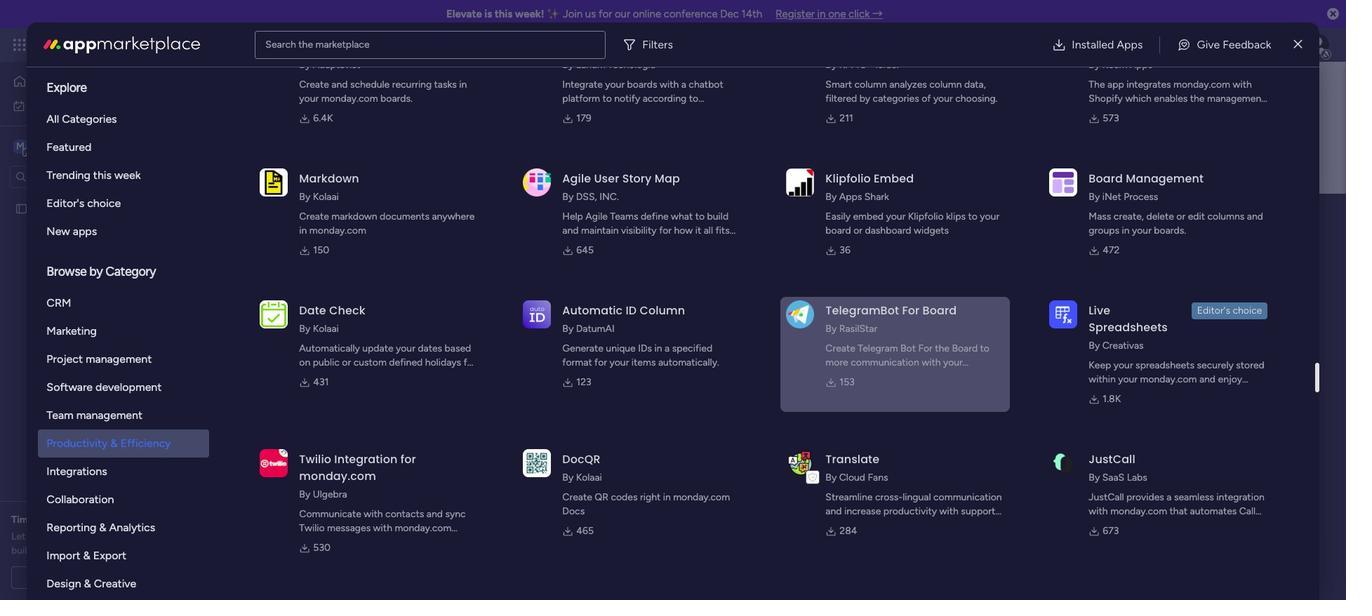 Task type: locate. For each thing, give the bounding box(es) containing it.
your left choosing.
[[934, 93, 953, 105]]

twilio
[[299, 452, 332, 468], [299, 522, 325, 534]]

0 horizontal spatial what
[[111, 531, 133, 543]]

inc.
[[600, 191, 619, 203]]

284
[[840, 525, 858, 537]]

generate
[[563, 343, 604, 355]]

1 column from the left
[[855, 79, 888, 91]]

for inside create telegram bot for the board to more communication with your customer and for more interactive with board with admin
[[889, 371, 902, 383]]

1 horizontal spatial or
[[854, 225, 863, 237]]

1 board from the top
[[826, 225, 852, 237]]

your
[[606, 79, 625, 91], [299, 93, 319, 105], [934, 93, 953, 105], [887, 211, 906, 223], [981, 211, 1000, 223], [1133, 225, 1152, 237], [396, 343, 416, 355], [610, 357, 630, 369], [944, 357, 963, 369], [1114, 360, 1134, 371], [335, 371, 355, 383], [1119, 374, 1138, 386]]

& right free
[[83, 549, 90, 563]]

agile user story map by dss, inc.
[[563, 171, 680, 203]]

by down date
[[299, 323, 311, 335]]

datumai
[[576, 323, 615, 335]]

columns inside integrate your boards with a chatbot platform to notify according to telephone columns on monday.com
[[610, 107, 647, 119]]

and inside keep your spreadsheets securely stored within your monday.com and enjoy collaborative editing!
[[1200, 374, 1216, 386]]

0 vertical spatial main workspace
[[32, 139, 115, 153]]

1 horizontal spatial communication
[[934, 492, 1003, 504]]

this left week
[[93, 169, 112, 182]]

in right 'recently'
[[458, 317, 466, 329]]

your up 'defined'
[[396, 343, 416, 355]]

board down customer
[[826, 385, 852, 397]]

0 vertical spatial board
[[826, 225, 852, 237]]

1 horizontal spatial klipfolio
[[909, 211, 944, 223]]

main workspace up add workspace
[[350, 199, 531, 230]]

for right the us
[[599, 8, 612, 20]]

choice
[[87, 197, 121, 210], [1233, 305, 1263, 317]]

main workspace down the all categories
[[32, 139, 115, 153]]

featured
[[47, 140, 92, 154]]

anywhere
[[432, 211, 475, 223]]

main right workspace 'image'
[[32, 139, 57, 153]]

1 vertical spatial communication
[[934, 492, 1003, 504]]

twilio integration for monday.com by ulgebra
[[299, 452, 416, 501]]

management
[[142, 37, 218, 53], [1208, 93, 1266, 105], [86, 353, 152, 366], [76, 409, 143, 422]]

chatbot
[[689, 79, 724, 91]]

board up create telegram bot for the board to more communication with your customer and for more interactive with board with admin at the bottom
[[923, 303, 957, 319]]

app logo image for automatic id column
[[523, 300, 552, 328]]

help image
[[1258, 38, 1272, 52]]

0 horizontal spatial this
[[93, 169, 112, 182]]

1 vertical spatial board
[[923, 303, 957, 319]]

boards. down recurring
[[381, 93, 413, 105]]

fans
[[868, 472, 889, 484]]

work for monday
[[113, 37, 139, 53]]

for down 'generate'
[[595, 357, 608, 369]]

installed apps button
[[1042, 31, 1155, 59]]

a down import & export
[[89, 572, 94, 584]]

monday.com down according
[[663, 107, 720, 119]]

board up interactive
[[953, 343, 978, 355]]

invite members image
[[1162, 38, 1176, 52]]

boards inside integrate your boards with a chatbot platform to notify according to telephone columns on monday.com
[[628, 79, 658, 91]]

with down search everything image on the right top of page
[[1233, 79, 1253, 91]]

for left "an"
[[36, 514, 49, 526]]

communication up support
[[934, 492, 1003, 504]]

add to favorites image
[[907, 348, 921, 362]]

twilio up ulgebra
[[299, 452, 332, 468]]

users
[[299, 371, 323, 383]]

2 vertical spatial kolaai
[[576, 472, 602, 484]]

& left the efficiency
[[111, 437, 118, 450]]

what inside time for an expert review let our experts review what you've built so far. free of charge
[[111, 531, 133, 543]]

0 vertical spatial this
[[495, 8, 513, 20]]

register in one click →
[[776, 8, 884, 20]]

columns right edit
[[1208, 211, 1245, 223]]

software development
[[47, 381, 162, 394]]

apps inside klipfolio embed by apps shark
[[840, 191, 863, 203]]

1 vertical spatial board
[[826, 385, 852, 397]]

trending this week
[[47, 169, 141, 182]]

maintain
[[581, 225, 619, 237]]

monday.com inside keep your spreadsheets securely stored within your monday.com and enjoy collaborative editing!
[[1141, 374, 1198, 386]]

0 horizontal spatial our
[[28, 531, 42, 543]]

import & export
[[47, 549, 126, 563]]

in down markdown by kolaai
[[299, 225, 307, 237]]

1 horizontal spatial choice
[[1233, 305, 1263, 317]]

2 vertical spatial this
[[468, 317, 484, 329]]

0 horizontal spatial communication
[[851, 357, 920, 369]]

communication inside create telegram bot for the board to more communication with your customer and for more interactive with board with admin
[[851, 357, 920, 369]]

justcall up saas
[[1089, 452, 1136, 468]]

1 horizontal spatial this
[[468, 317, 484, 329]]

editor's up securely
[[1198, 305, 1231, 317]]

0 horizontal spatial the
[[299, 38, 313, 50]]

a inside justcall provides a seamless integration with monday.com that automates call and sms logging.
[[1167, 492, 1172, 504]]

recently
[[420, 317, 456, 329]]

0 horizontal spatial klipfolio
[[826, 171, 871, 187]]

1 vertical spatial kolaai
[[313, 323, 339, 335]]

on down according
[[649, 107, 660, 119]]

0 vertical spatial board
[[1089, 171, 1124, 187]]

boards and dashboards you visited recently in this workspace
[[265, 317, 534, 329]]

1 horizontal spatial on
[[649, 107, 660, 119]]

0 horizontal spatial or
[[342, 357, 351, 369]]

see
[[246, 39, 262, 51]]

1 horizontal spatial column
[[930, 79, 963, 91]]

2 justcall from the top
[[1089, 492, 1125, 504]]

your down create,
[[1133, 225, 1152, 237]]

app logo image for justcall
[[1050, 449, 1078, 477]]

create inside create and schedule recurring tasks in your monday.com boards.
[[299, 79, 329, 91]]

0 horizontal spatial on
[[299, 357, 311, 369]]

1 horizontal spatial what
[[671, 211, 693, 223]]

integrate
[[563, 79, 603, 91]]

what up charge
[[111, 531, 133, 543]]

editing!
[[1148, 388, 1182, 400]]

what
[[671, 211, 693, 223], [111, 531, 133, 543]]

review
[[97, 514, 127, 526], [80, 531, 109, 543]]

board down easily
[[826, 225, 852, 237]]

and right edit
[[1248, 211, 1264, 223]]

software
[[47, 381, 93, 394]]

0 horizontal spatial by
[[89, 264, 103, 279]]

according
[[643, 93, 687, 105]]

1 vertical spatial main workspace
[[350, 199, 531, 230]]

export
[[93, 549, 126, 563]]

1 vertical spatial apps
[[1130, 59, 1153, 71]]

1 vertical spatial justcall
[[1089, 492, 1125, 504]]

by inside klipfolio embed by apps shark
[[826, 191, 837, 203]]

create for markdown
[[299, 211, 329, 223]]

0 horizontal spatial more
[[826, 357, 849, 369]]

monday.com down provides
[[1111, 506, 1168, 518]]

create down by adaptavist
[[299, 79, 329, 91]]

2 vertical spatial of
[[84, 545, 93, 557]]

2 vertical spatial boards.
[[299, 537, 332, 548]]

1 horizontal spatial of
[[922, 93, 931, 105]]

1 vertical spatial or
[[854, 225, 863, 237]]

a left chatbot
[[682, 79, 687, 91]]

editor's choice up apps
[[47, 197, 121, 210]]

with inside integrate your boards with a chatbot platform to notify according to telephone columns on monday.com
[[660, 79, 679, 91]]

add
[[349, 233, 367, 245]]

monday.com
[[1174, 79, 1231, 91], [321, 93, 378, 105], [663, 107, 720, 119], [1159, 107, 1216, 119], [310, 225, 366, 237], [1141, 374, 1198, 386], [299, 468, 376, 485], [674, 492, 730, 504], [1111, 506, 1168, 518], [395, 522, 452, 534]]

for up admin
[[889, 371, 902, 383]]

153
[[840, 376, 855, 388]]

2 board from the top
[[826, 385, 852, 397]]

in inside create and schedule recurring tasks in your monday.com boards.
[[459, 79, 467, 91]]

0 vertical spatial main
[[32, 139, 57, 153]]

in right right
[[663, 492, 671, 504]]

and left sms
[[1089, 520, 1106, 532]]

0 vertical spatial boards.
[[381, 93, 413, 105]]

more up customer
[[826, 357, 849, 369]]

a inside button
[[89, 572, 94, 584]]

by left dss,
[[563, 191, 574, 203]]

by keem apps
[[1089, 59, 1153, 71]]

kolaai inside markdown by kolaai
[[313, 191, 339, 203]]

public board image
[[15, 202, 28, 215]]

0 horizontal spatial work
[[47, 99, 68, 111]]

our up so
[[28, 531, 42, 543]]

main workspace inside workspace selection 'element'
[[32, 139, 115, 153]]

1 horizontal spatial the
[[936, 343, 950, 355]]

with up according
[[660, 79, 679, 91]]

by inside justcall by saas labs
[[1089, 472, 1101, 484]]

1 vertical spatial twilio
[[299, 522, 325, 534]]

create qr codes right in monday.com docs
[[563, 492, 730, 518]]

what inside help agile teams define what to build and maintain visibility for how it all fits together.
[[671, 211, 693, 223]]

in inside automatically update your dates based on public or custom defined holidays for users in your account
[[325, 371, 333, 383]]

notify
[[615, 93, 641, 105]]

column left the data,
[[930, 79, 963, 91]]

app logo image
[[260, 168, 288, 196], [523, 168, 552, 196], [787, 168, 815, 196], [1050, 168, 1078, 196], [260, 300, 288, 328], [523, 300, 552, 328], [787, 300, 815, 328], [1050, 300, 1078, 328], [260, 449, 288, 477], [523, 449, 552, 477], [787, 449, 815, 477], [1050, 449, 1078, 477]]

and inside the mass create, delete or edit columns and groups in your boards.
[[1248, 211, 1264, 223]]

1 vertical spatial what
[[111, 531, 133, 543]]

saas
[[1103, 472, 1125, 484]]

together.
[[563, 239, 603, 251]]

0 vertical spatial agile
[[563, 171, 591, 187]]

time for an expert review let our experts review what you've built so far. free of charge
[[11, 514, 164, 557]]

in down the public
[[325, 371, 333, 383]]

1 vertical spatial editor's
[[1198, 305, 1231, 317]]

in inside 'the app integrates monday.com with shopify which enables the management of shop data in monday.com'
[[1149, 107, 1156, 119]]

boards
[[265, 317, 295, 329]]

test
[[33, 203, 51, 215], [289, 349, 307, 361]]

your down unique
[[610, 357, 630, 369]]

apps up easily
[[840, 191, 863, 203]]

by left inet
[[1089, 191, 1101, 203]]

mass create, delete or edit columns and groups in your boards.
[[1089, 211, 1264, 237]]

by left cloud
[[826, 472, 837, 484]]

0 vertical spatial communication
[[851, 357, 920, 369]]

1 justcall from the top
[[1089, 452, 1136, 468]]

0 vertical spatial kolaai
[[313, 191, 339, 203]]

monday.com inside justcall provides a seamless integration with monday.com that automates call and sms logging.
[[1111, 506, 1168, 518]]

notifications image
[[1100, 38, 1114, 52]]

create inside create markdown documents anywhere in monday.com
[[299, 211, 329, 223]]

team
[[47, 409, 74, 422]]

lingual
[[903, 492, 932, 504]]

format
[[563, 357, 592, 369]]

or left edit
[[1177, 211, 1186, 223]]

monday.com down contacts
[[395, 522, 452, 534]]

or inside easily embed your klipfolio klips to your board or dashboard widgets
[[854, 225, 863, 237]]

1 vertical spatial on
[[299, 357, 311, 369]]

management inside 'the app integrates monday.com with shopify which enables the management of shop data in monday.com'
[[1208, 93, 1266, 105]]

0 vertical spatial the
[[299, 38, 313, 50]]

klipfolio up widgets
[[909, 211, 944, 223]]

shark
[[865, 191, 890, 203]]

in right ids
[[655, 343, 663, 355]]

brad klo image
[[1308, 34, 1330, 56]]

0 horizontal spatial columns
[[610, 107, 647, 119]]

1 vertical spatial by
[[89, 264, 103, 279]]

app logo image for date check
[[260, 300, 288, 328]]

board inside 'board management by inet process'
[[1089, 171, 1124, 187]]

spreadsheets
[[1089, 320, 1169, 336]]

main
[[32, 139, 57, 153], [350, 199, 405, 230]]

0 horizontal spatial of
[[84, 545, 93, 557]]

and down adaptavist
[[332, 79, 348, 91]]

for inside telegrambot for board by  rasilstar
[[903, 303, 920, 319]]

0 vertical spatial on
[[649, 107, 660, 119]]

1 horizontal spatial editor's choice
[[1198, 305, 1263, 317]]

0 horizontal spatial main
[[32, 139, 57, 153]]

or inside automatically update your dates based on public or custom defined holidays for users in your account
[[342, 357, 351, 369]]

automatically.
[[659, 357, 720, 369]]

automatic id column by datumai
[[563, 303, 686, 335]]

customer
[[826, 371, 868, 383]]

1 horizontal spatial by
[[860, 93, 871, 105]]

and left sync
[[427, 508, 443, 520]]

contacts
[[386, 508, 424, 520]]

create inside create qr codes right in monday.com docs
[[563, 492, 593, 504]]

collaborative
[[1089, 388, 1146, 400]]

0 vertical spatial by
[[860, 93, 871, 105]]

klipfolio up 'shark'
[[826, 171, 871, 187]]

with down contacts
[[373, 522, 393, 534]]

by up 'generate'
[[563, 323, 574, 335]]

update
[[363, 343, 394, 355]]

map
[[655, 171, 680, 187]]

app logo image for agile user story map
[[523, 168, 552, 196]]

review up import & export
[[80, 531, 109, 543]]

create inside create telegram bot for the board to more communication with your customer and for more interactive with board with admin
[[826, 343, 856, 355]]

in right data
[[1149, 107, 1156, 119]]

and inside streamline cross-lingual communication and increase productivity with support for over 75 languages
[[826, 506, 842, 518]]

1 vertical spatial columns
[[1208, 211, 1245, 223]]

in inside generate unique ids in a specified format for your items automatically.
[[655, 343, 663, 355]]

kolaai inside docqr by kolaai
[[576, 472, 602, 484]]

twilio inside "communicate with contacts and sync twilio messages with monday.com boards."
[[299, 522, 325, 534]]

for inside generate unique ids in a specified format for your items automatically.
[[595, 357, 608, 369]]

0 vertical spatial editor's
[[47, 197, 84, 210]]

give feedback button
[[1167, 31, 1283, 59]]

my work
[[31, 99, 68, 111]]

communication inside streamline cross-lingual communication and increase productivity with support for over 75 languages
[[934, 492, 1003, 504]]

0 vertical spatial columns
[[610, 107, 647, 119]]

your inside create and schedule recurring tasks in your monday.com boards.
[[299, 93, 319, 105]]

& for export
[[83, 549, 90, 563]]

by left ulgebra
[[299, 489, 311, 501]]

0 horizontal spatial main workspace
[[32, 139, 115, 153]]

board up inet
[[1089, 171, 1124, 187]]

expert
[[65, 514, 94, 526]]

schedule
[[350, 79, 390, 91]]

1 horizontal spatial boards
[[628, 79, 658, 91]]

on up users
[[299, 357, 311, 369]]

with up messages
[[364, 508, 383, 520]]

of left 573
[[1089, 107, 1099, 119]]

work right monday
[[113, 37, 139, 53]]

is
[[485, 8, 492, 20]]

1 horizontal spatial editor's
[[1198, 305, 1231, 317]]

monday.com inside create qr codes right in monday.com docs
[[674, 492, 730, 504]]

1 vertical spatial main
[[350, 199, 405, 230]]

register
[[776, 8, 815, 20]]

6.4k
[[313, 112, 333, 124]]

and down streamline
[[826, 506, 842, 518]]

easily embed your klipfolio klips to your board or dashboard widgets
[[826, 211, 1000, 237]]

& for efficiency
[[111, 437, 118, 450]]

0 horizontal spatial choice
[[87, 197, 121, 210]]

apps inside button
[[1117, 38, 1144, 51]]

Search in workspace field
[[29, 169, 117, 185]]

monday.com down markdown
[[310, 225, 366, 237]]

and inside create telegram bot for the board to more communication with your customer and for more interactive with board with admin
[[870, 371, 887, 383]]

1 horizontal spatial work
[[113, 37, 139, 53]]

search everything image
[[1228, 38, 1242, 52]]

justcall for justcall provides a seamless integration with monday.com that automates call and sms logging.
[[1089, 492, 1125, 504]]

a right ids
[[665, 343, 670, 355]]

analytics
[[109, 521, 155, 534]]

2 twilio from the top
[[299, 522, 325, 534]]

2 horizontal spatial or
[[1177, 211, 1186, 223]]

help agile teams define what to build and maintain visibility for how it all fits together.
[[563, 211, 730, 251]]

agile up maintain
[[586, 211, 608, 223]]

1 vertical spatial boards
[[303, 283, 338, 296]]

app logo image for board management
[[1050, 168, 1078, 196]]

work for my
[[47, 99, 68, 111]]

the right 'add to favorites' image
[[936, 343, 950, 355]]

your inside smart column analyzes column data, filtered by categories of your choosing.
[[934, 93, 953, 105]]

schedule a meeting
[[46, 572, 133, 584]]

0 horizontal spatial column
[[855, 79, 888, 91]]

apps up by keem apps
[[1117, 38, 1144, 51]]

1 vertical spatial of
[[1089, 107, 1099, 119]]

by down search the marketplace
[[299, 59, 311, 71]]

2 vertical spatial board
[[953, 343, 978, 355]]

board inside create telegram bot for the board to more communication with your customer and for more interactive with board with admin
[[953, 343, 978, 355]]

0 vertical spatial choice
[[87, 197, 121, 210]]

select product image
[[13, 38, 27, 52]]

2 vertical spatial or
[[342, 357, 351, 369]]

& for analytics
[[99, 521, 106, 534]]

test right public board image
[[33, 203, 51, 215]]

markdown by kolaai
[[299, 171, 359, 203]]

monday.com inside integrate your boards with a chatbot platform to notify according to telephone columns on monday.com
[[663, 107, 720, 119]]

0 vertical spatial or
[[1177, 211, 1186, 223]]

your up interactive
[[944, 357, 963, 369]]

test link
[[244, 336, 939, 376]]

justcall provides a seamless integration with monday.com that automates call and sms logging.
[[1089, 492, 1265, 532]]

this up based
[[468, 317, 484, 329]]

monday.com inside create markdown documents anywhere in monday.com
[[310, 225, 366, 237]]

m
[[16, 140, 25, 152]]

of inside smart column analyzes column data, filtered by categories of your choosing.
[[922, 93, 931, 105]]

our left online in the top of the page
[[615, 8, 631, 20]]

enjoy
[[1219, 374, 1243, 386]]

1 vertical spatial boards.
[[1155, 225, 1187, 237]]

by right filtered
[[860, 93, 871, 105]]

and down help
[[563, 225, 579, 237]]

0 vertical spatial of
[[922, 93, 931, 105]]

build
[[708, 211, 729, 223]]

1 vertical spatial klipfolio
[[909, 211, 944, 223]]

and up admin
[[870, 371, 887, 383]]

1 vertical spatial for
[[919, 343, 933, 355]]

justcall inside justcall by saas labs
[[1089, 452, 1136, 468]]

2 vertical spatial apps
[[840, 191, 863, 203]]

productivity & efficiency
[[47, 437, 171, 450]]

1 twilio from the top
[[299, 452, 332, 468]]

integrations
[[47, 465, 107, 478]]

the inside create telegram bot for the board to more communication with your customer and for more interactive with board with admin
[[936, 343, 950, 355]]

bot
[[901, 343, 916, 355]]

search the marketplace
[[266, 38, 370, 50]]

qr
[[595, 492, 609, 504]]

0 vertical spatial editor's choice
[[47, 197, 121, 210]]

justcall down saas
[[1089, 492, 1125, 504]]

cross-
[[876, 492, 903, 504]]

securely
[[1198, 360, 1234, 371]]

your up 'notify'
[[606, 79, 625, 91]]

0 horizontal spatial editor's choice
[[47, 197, 121, 210]]

by up easily
[[826, 191, 837, 203]]

my work button
[[8, 94, 151, 117]]

create
[[299, 79, 329, 91], [299, 211, 329, 223], [826, 343, 856, 355], [563, 492, 593, 504]]

for down define
[[660, 225, 672, 237]]

boards up date
[[303, 283, 338, 296]]

monday.com up ulgebra
[[299, 468, 376, 485]]

1 vertical spatial agile
[[586, 211, 608, 223]]

2 horizontal spatial boards.
[[1155, 225, 1187, 237]]

by inside docqr by kolaai
[[563, 472, 574, 484]]

work inside button
[[47, 99, 68, 111]]

530
[[313, 542, 331, 554]]

179
[[577, 112, 592, 124]]

2 horizontal spatial the
[[1191, 93, 1205, 105]]

1 vertical spatial more
[[904, 371, 927, 383]]

by inside smart column analyzes column data, filtered by categories of your choosing.
[[860, 93, 871, 105]]

0 vertical spatial justcall
[[1089, 452, 1136, 468]]

0 vertical spatial klipfolio
[[826, 171, 871, 187]]

choice down trending this week
[[87, 197, 121, 210]]

of right free
[[84, 545, 93, 557]]

0 horizontal spatial boards.
[[299, 537, 332, 548]]

0 vertical spatial apps
[[1117, 38, 1144, 51]]

our inside time for an expert review let our experts review what you've built so far. free of charge
[[28, 531, 42, 543]]

0 vertical spatial boards
[[628, 79, 658, 91]]

by kpmg - israel
[[826, 59, 899, 71]]

monday.com inside create and schedule recurring tasks in your monday.com boards.
[[321, 93, 378, 105]]

dapulse x slim image
[[1295, 36, 1303, 53]]

agile up dss,
[[563, 171, 591, 187]]

a inside generate unique ids in a specified format for your items automatically.
[[665, 343, 670, 355]]

& right design
[[84, 577, 91, 591]]

id
[[626, 303, 637, 319]]

0 vertical spatial for
[[903, 303, 920, 319]]

columns inside the mass create, delete or edit columns and groups in your boards.
[[1208, 211, 1245, 223]]

for inside streamline cross-lingual communication and increase productivity with support for over 75 languages
[[826, 520, 839, 532]]

472
[[1103, 244, 1120, 256]]

create up docs
[[563, 492, 593, 504]]

editor's choice up securely
[[1198, 305, 1263, 317]]

visited
[[388, 317, 417, 329]]

1 vertical spatial work
[[47, 99, 68, 111]]

for right integration
[[401, 452, 416, 468]]

what up how
[[671, 211, 693, 223]]

option
[[0, 196, 179, 199]]



Task type: vqa. For each thing, say whether or not it's contained in the screenshot.


Task type: describe. For each thing, give the bounding box(es) containing it.
twilio inside "twilio integration for monday.com by ulgebra"
[[299, 452, 332, 468]]

rasilstar
[[840, 323, 878, 335]]

kolaai for markdown
[[313, 191, 339, 203]]

→
[[873, 8, 884, 20]]

Main workspace field
[[347, 199, 1290, 230]]

which
[[1126, 93, 1152, 105]]

workspace image
[[13, 139, 27, 154]]

experts
[[45, 531, 78, 543]]

your inside generate unique ids in a specified format for your items automatically.
[[610, 357, 630, 369]]

with inside streamline cross-lingual communication and increase productivity with support for over 75 languages
[[940, 506, 959, 518]]

by up the
[[1089, 59, 1101, 71]]

to inside easily embed your klipfolio klips to your board or dashboard widgets
[[969, 211, 978, 223]]

2 horizontal spatial this
[[495, 8, 513, 20]]

see plans button
[[227, 34, 294, 55]]

app logo image for klipfolio embed
[[787, 168, 815, 196]]

your inside integrate your boards with a chatbot platform to notify according to telephone columns on monday.com
[[606, 79, 625, 91]]

your inside create telegram bot for the board to more communication with your customer and for more interactive with board with admin
[[944, 357, 963, 369]]

dashboard
[[866, 225, 912, 237]]

date
[[299, 303, 326, 319]]

monday.com down enables
[[1159, 107, 1216, 119]]

meeting
[[97, 572, 133, 584]]

collaboration
[[47, 493, 114, 506]]

by up smart on the right of page
[[826, 59, 837, 71]]

register in one click → link
[[776, 8, 884, 20]]

spreadsheets
[[1136, 360, 1195, 371]]

kpmg
[[840, 59, 867, 71]]

search
[[266, 38, 296, 50]]

& for creative
[[84, 577, 91, 591]]

with down customer
[[854, 385, 873, 397]]

of inside 'the app integrates monday.com with shopify which enables the management of shop data in monday.com'
[[1089, 107, 1099, 119]]

languages
[[876, 520, 921, 532]]

0 vertical spatial more
[[826, 357, 849, 369]]

1 horizontal spatial main workspace
[[350, 199, 531, 230]]

import
[[47, 549, 80, 563]]

by inside telegrambot for board by  rasilstar
[[826, 323, 837, 335]]

groups
[[1089, 225, 1120, 237]]

items
[[632, 357, 656, 369]]

boards. inside "communicate with contacts and sync twilio messages with monday.com boards."
[[299, 537, 332, 548]]

by inside 'board management by inet process'
[[1089, 191, 1101, 203]]

monday.com up enables
[[1174, 79, 1231, 91]]

dashboards
[[316, 317, 367, 329]]

smart column analyzes column data, filtered by categories of your choosing.
[[826, 79, 998, 105]]

klipfolio embed by apps shark
[[826, 171, 914, 203]]

user
[[594, 171, 620, 187]]

app logo image for telegrambot for board
[[787, 300, 815, 328]]

by inside markdown by kolaai
[[299, 191, 311, 203]]

of inside time for an expert review let our experts review what you've built so far. free of charge
[[84, 545, 93, 557]]

charge
[[96, 545, 126, 557]]

on inside automatically update your dates based on public or custom defined holidays for users in your account
[[299, 357, 311, 369]]

2 column from the left
[[930, 79, 963, 91]]

board management by inet process
[[1089, 171, 1204, 203]]

and inside justcall provides a seamless integration with monday.com that automates call and sms logging.
[[1089, 520, 1106, 532]]

1 horizontal spatial main
[[350, 199, 405, 230]]

inbox image
[[1131, 38, 1145, 52]]

in inside create markdown documents anywhere in monday.com
[[299, 225, 307, 237]]

by inside date check by kolaai
[[299, 323, 311, 335]]

in left one
[[818, 8, 826, 20]]

and inside help agile teams define what to build and maintain visibility for how it all fits together.
[[563, 225, 579, 237]]

new
[[47, 225, 70, 238]]

marketing
[[47, 324, 97, 338]]

call
[[1240, 506, 1256, 518]]

ulgebra
[[313, 489, 347, 501]]

filters
[[643, 38, 673, 51]]

embed
[[874, 171, 914, 187]]

1.8k
[[1103, 393, 1122, 405]]

the inside 'the app integrates monday.com with shopify which enables the management of shop data in monday.com'
[[1191, 93, 1205, 105]]

teams
[[610, 211, 639, 223]]

and inside "communicate with contacts and sync twilio messages with monday.com boards."
[[427, 508, 443, 520]]

0 vertical spatial review
[[97, 514, 127, 526]]

workspace selection element
[[13, 138, 117, 156]]

categories
[[873, 93, 920, 105]]

telegrambot for board by  rasilstar
[[826, 303, 957, 335]]

apps marketplace image
[[44, 36, 200, 53]]

recent
[[265, 283, 301, 296]]

choosing.
[[956, 93, 998, 105]]

with right 'add to favorites' image
[[922, 357, 941, 369]]

for inside time for an expert review let our experts review what you've built so far. free of charge
[[36, 514, 49, 526]]

browse by category
[[47, 264, 156, 279]]

marketplace
[[316, 38, 370, 50]]

management
[[1127, 171, 1204, 187]]

monday.com inside "twilio integration for monday.com by ulgebra"
[[299, 468, 376, 485]]

main inside workspace selection 'element'
[[32, 139, 57, 153]]

all
[[704, 225, 713, 237]]

board inside telegrambot for board by  rasilstar
[[923, 303, 957, 319]]

board inside easily embed your klipfolio klips to your board or dashboard widgets
[[826, 225, 852, 237]]

create for telegrambot
[[826, 343, 856, 355]]

fits
[[716, 225, 730, 237]]

docqr by kolaai
[[563, 452, 602, 484]]

board inside create telegram bot for the board to more communication with your customer and for more interactive with board with admin
[[826, 385, 852, 397]]

1 vertical spatial choice
[[1233, 305, 1263, 317]]

by adaptavist
[[299, 59, 360, 71]]

with inside justcall provides a seamless integration with monday.com that automates call and sms logging.
[[1089, 506, 1109, 518]]

for inside create telegram bot for the board to more communication with your customer and for more interactive with board with admin
[[919, 343, 933, 355]]

holidays
[[425, 357, 461, 369]]

time
[[11, 514, 34, 526]]

give feedback link
[[1167, 31, 1283, 59]]

your right klips
[[981, 211, 1000, 223]]

justcall for justcall by saas labs
[[1089, 452, 1136, 468]]

schedule
[[46, 572, 87, 584]]

embed
[[854, 211, 884, 223]]

create markdown documents anywhere in monday.com
[[299, 211, 475, 237]]

unique
[[606, 343, 636, 355]]

1 vertical spatial review
[[80, 531, 109, 543]]

telegrambot
[[826, 303, 900, 319]]

for inside automatically update your dates based on public or custom defined holidays for users in your account
[[464, 357, 476, 369]]

reporting
[[47, 521, 96, 534]]

translate
[[826, 452, 880, 468]]

by left lanum
[[563, 59, 574, 71]]

1 horizontal spatial our
[[615, 8, 631, 20]]

schedule a meeting button
[[11, 567, 168, 589]]

creativas
[[1103, 340, 1144, 352]]

story
[[623, 171, 652, 187]]

by inside "twilio integration for monday.com by ulgebra"
[[299, 489, 311, 501]]

mass
[[1089, 211, 1112, 223]]

justcall by saas labs
[[1089, 452, 1148, 484]]

trending
[[47, 169, 91, 182]]

boards. inside create and schedule recurring tasks in your monday.com boards.
[[381, 93, 413, 105]]

create for docqr
[[563, 492, 593, 504]]

docqr
[[563, 452, 601, 468]]

app logo image for docqr
[[523, 449, 552, 477]]

agile inside agile user story map by dss, inc.
[[563, 171, 591, 187]]

a inside integrate your boards with a chatbot platform to notify according to telephone columns on monday.com
[[682, 79, 687, 91]]

app logo image for markdown
[[260, 168, 288, 196]]

with inside 'the app integrates monday.com with shopify which enables the management of shop data in monday.com'
[[1233, 79, 1253, 91]]

klipfolio inside klipfolio embed by apps shark
[[826, 171, 871, 187]]

by inside translate by cloud fans
[[826, 472, 837, 484]]

ids
[[638, 343, 652, 355]]

your up collaborative
[[1119, 374, 1138, 386]]

0 horizontal spatial boards
[[303, 283, 338, 296]]

so
[[33, 545, 43, 557]]

docs
[[563, 506, 585, 518]]

1 vertical spatial this
[[93, 169, 112, 182]]

or inside the mass create, delete or edit columns and groups in your boards.
[[1177, 211, 1186, 223]]

apps image
[[1193, 38, 1207, 52]]

translate by cloud fans
[[826, 452, 889, 484]]

recurring
[[392, 79, 432, 91]]

right
[[640, 492, 661, 504]]

with right interactive
[[979, 371, 998, 383]]

recent boards
[[265, 283, 338, 296]]

and right the boards
[[298, 317, 314, 329]]

admin
[[876, 385, 903, 397]]

your down creativas
[[1114, 360, 1134, 371]]

agile inside help agile teams define what to build and maintain visibility for how it all fits together.
[[586, 211, 608, 223]]

workspace inside workspace selection 'element'
[[60, 139, 115, 153]]

in inside the mass create, delete or edit columns and groups in your boards.
[[1123, 225, 1130, 237]]

all
[[47, 112, 59, 126]]

app logo image for twilio integration for monday.com
[[260, 449, 288, 477]]

team management
[[47, 409, 143, 422]]

for inside help agile teams define what to build and maintain visibility for how it all fits together.
[[660, 225, 672, 237]]

test inside the test link
[[289, 349, 307, 361]]

test inside test list box
[[33, 203, 51, 215]]

your inside the mass create, delete or edit columns and groups in your boards.
[[1133, 225, 1152, 237]]

by up keep at the right bottom
[[1089, 340, 1101, 352]]

cloud
[[840, 472, 866, 484]]

all categories
[[47, 112, 117, 126]]

test list box
[[0, 194, 179, 410]]

markdown
[[332, 211, 378, 223]]

by inside agile user story map by dss, inc.
[[563, 191, 574, 203]]

streamline
[[826, 492, 873, 504]]

on inside integrate your boards with a chatbot platform to notify according to telephone columns on monday.com
[[649, 107, 660, 119]]

and inside create and schedule recurring tasks in your monday.com boards.
[[332, 79, 348, 91]]

to inside create telegram bot for the board to more communication with your customer and for more interactive with board with admin
[[981, 343, 990, 355]]

week
[[114, 169, 141, 182]]

public
[[313, 357, 340, 369]]

your down the public
[[335, 371, 355, 383]]

documents
[[380, 211, 430, 223]]

1 vertical spatial editor's choice
[[1198, 305, 1263, 317]]

36
[[840, 244, 851, 256]]

in inside create qr codes right in monday.com docs
[[663, 492, 671, 504]]

monday.com inside "communicate with contacts and sync twilio messages with monday.com boards."
[[395, 522, 452, 534]]

integrate your boards with a chatbot platform to notify according to telephone columns on monday.com
[[563, 79, 724, 119]]

your up dashboard
[[887, 211, 906, 223]]

creative
[[94, 577, 136, 591]]

edit
[[1189, 211, 1206, 223]]

to inside help agile teams define what to build and maintain visibility for how it all fits together.
[[696, 211, 705, 223]]

1 horizontal spatial more
[[904, 371, 927, 383]]

automatic
[[563, 303, 623, 319]]

boards. inside the mass create, delete or edit columns and groups in your boards.
[[1155, 225, 1187, 237]]

smart
[[826, 79, 853, 91]]

defined
[[389, 357, 423, 369]]

by inside automatic id column by datumai
[[563, 323, 574, 335]]

give feedback
[[1198, 38, 1272, 51]]

for inside "twilio integration for monday.com by ulgebra"
[[401, 452, 416, 468]]

app
[[1108, 79, 1125, 91]]

create,
[[1114, 211, 1145, 223]]

klipfolio inside easily embed your klipfolio klips to your board or dashboard widgets
[[909, 211, 944, 223]]

kolaai for docqr
[[576, 472, 602, 484]]

kolaai inside date check by kolaai
[[313, 323, 339, 335]]

new apps
[[47, 225, 97, 238]]



